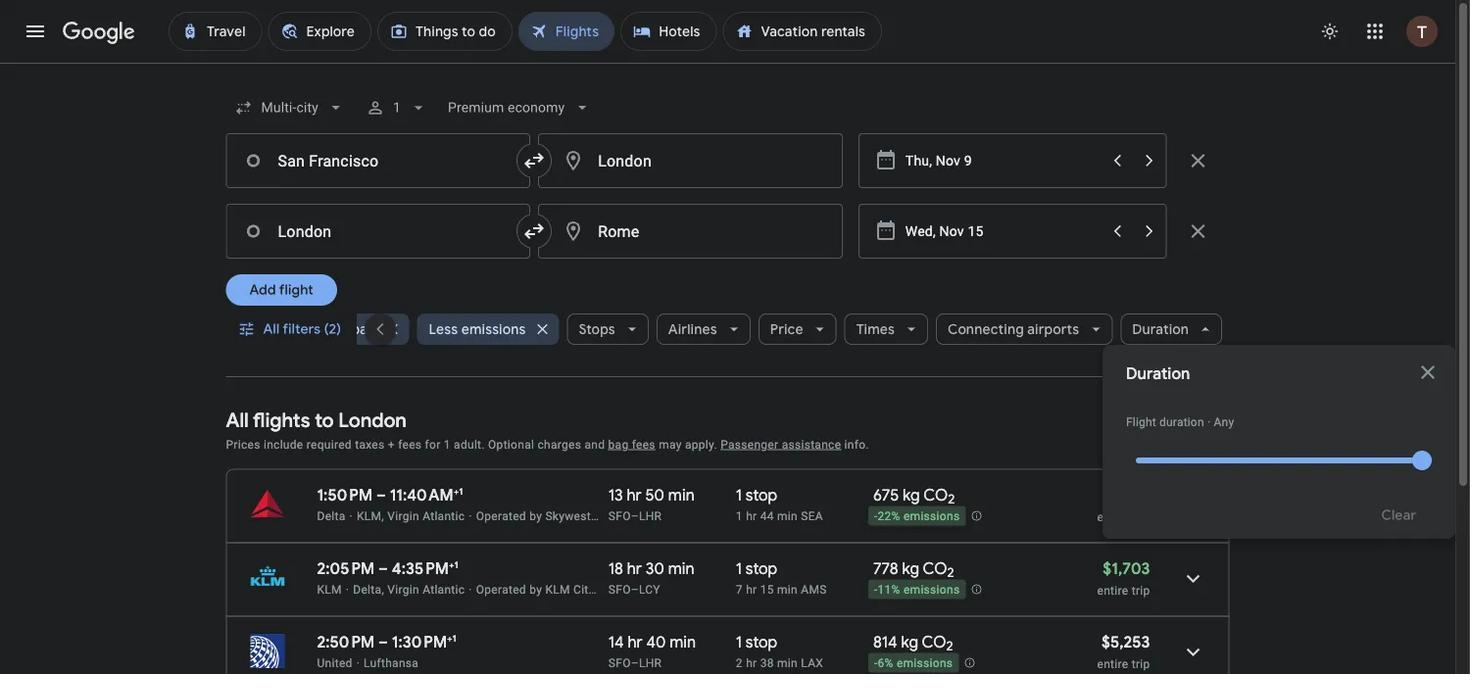 Task type: vqa. For each thing, say whether or not it's contained in the screenshot.
main
no



Task type: describe. For each thing, give the bounding box(es) containing it.
times
[[856, 321, 894, 338]]

price button
[[758, 306, 836, 353]]

bag fees button
[[608, 438, 656, 451]]

airlines
[[668, 321, 717, 338]]

$1,703 entire trip
[[1097, 559, 1150, 597]]

airlines button
[[656, 306, 750, 353]]

Arrival time: 11:40 AM on  Friday, November 10. text field
[[390, 485, 463, 505]]

1 delta from the left
[[317, 509, 346, 523]]

2 klm from the left
[[545, 583, 570, 596]]

15
[[760, 583, 774, 596]]

1 inside 2:50 pm – 1:30 pm + 1
[[452, 632, 457, 644]]

adult.
[[454, 438, 485, 451]]

add
[[249, 281, 276, 299]]

all for all flights to london
[[226, 408, 249, 433]]

kg for 675
[[903, 485, 920, 505]]

1 stop flight. element for 18 hr 30 min
[[736, 559, 778, 582]]

sfo for 18
[[608, 583, 631, 596]]

emissions inside popup button
[[461, 321, 525, 338]]

duration inside popup button
[[1132, 321, 1188, 338]]

filters
[[283, 321, 321, 338]]

remove flight from san francisco to london on thu, nov 9 image
[[1187, 149, 1210, 173]]

(2)
[[324, 321, 341, 338]]

sort by:
[[1148, 435, 1198, 453]]

by:
[[1179, 435, 1198, 453]]

add flight button
[[226, 274, 337, 306]]

bag inside popup button
[[351, 321, 376, 338]]

main menu image
[[24, 20, 47, 43]]

1703 US dollars text field
[[1103, 559, 1150, 579]]

stop for 18 hr 30 min
[[746, 559, 778, 579]]

778 kg co 2
[[873, 559, 954, 581]]

less emissions button
[[417, 306, 559, 353]]

lhr for 50
[[639, 509, 662, 523]]

13 hr 50 min sfo – lhr
[[608, 485, 695, 523]]

+ for 1:30 pm
[[447, 632, 452, 644]]

+ right taxes
[[388, 438, 395, 451]]

passenger
[[721, 438, 779, 451]]

connecting
[[947, 321, 1024, 338]]

– inside 13 hr 50 min sfo – lhr
[[631, 509, 639, 523]]

entire for $1,703
[[1097, 584, 1129, 597]]

18
[[608, 559, 623, 579]]

1 fees from the left
[[398, 438, 422, 451]]

Arrival time: 1:30 PM on  Friday, November 10. text field
[[392, 632, 457, 652]]

all filters (2) button
[[226, 306, 357, 353]]

apply.
[[685, 438, 717, 451]]

1 entire from the top
[[1097, 510, 1129, 524]]

2 for 675
[[948, 491, 955, 508]]

prices include required taxes + fees for 1 adult. optional charges and bag fees may apply. passenger assistance
[[226, 438, 841, 451]]

flights
[[253, 408, 310, 433]]

stops button
[[566, 306, 648, 353]]

1:50 pm – 11:40 am + 1
[[317, 485, 463, 505]]

14 hr 40 min sfo – lhr
[[608, 632, 696, 670]]

Departure time: 2:50 PM. text field
[[317, 632, 375, 652]]

$5,253 entire trip
[[1097, 632, 1150, 671]]

min inside 18 hr 30 min sfo – lcy
[[668, 559, 695, 579]]

leaves san francisco international airport at 2:50 pm on thursday, november 9 and arrives at heathrow airport at 1:30 pm on friday, november 10. element
[[317, 632, 457, 652]]

18 hr 30 min sfo – lcy
[[608, 559, 695, 596]]

14
[[608, 632, 624, 652]]

may
[[659, 438, 682, 451]]

remove flight from london to rome on wed, nov 15 image
[[1187, 220, 1210, 243]]

- for 814
[[874, 657, 878, 671]]

all filters (2)
[[263, 321, 341, 338]]

flight details. leaves san francisco international airport at 2:05 pm on thursday, november 9 and arrives at london city airport at 4:35 pm on friday, november 10. image
[[1170, 555, 1217, 602]]

and
[[585, 438, 605, 451]]

2 for 814
[[946, 638, 953, 655]]

2 fees from the left
[[632, 438, 656, 451]]

optional
[[488, 438, 534, 451]]

assistance
[[782, 438, 841, 451]]

include
[[264, 438, 303, 451]]

taxes
[[355, 438, 385, 451]]

co for 675
[[924, 485, 948, 505]]

operated for 4:35 pm
[[476, 583, 526, 596]]

- for 675
[[874, 510, 878, 524]]

min inside 13 hr 50 min sfo – lhr
[[668, 485, 695, 505]]

2 inside 1 stop 2 hr 38 min lax
[[736, 656, 743, 670]]

co for 814
[[922, 632, 946, 652]]

prices
[[226, 438, 260, 451]]

flight
[[1126, 416, 1157, 429]]

- for 778
[[874, 583, 878, 597]]

dba
[[594, 509, 618, 523]]

675 kg co 2
[[873, 485, 955, 508]]

·
[[1207, 416, 1211, 429]]

operated by klm cityhopper
[[476, 583, 633, 596]]

1 klm from the left
[[317, 583, 342, 596]]

duration button
[[1120, 306, 1222, 353]]

leaves san francisco international airport at 2:05 pm on thursday, november 9 and arrives at london city airport at 4:35 pm on friday, november 10. element
[[317, 559, 458, 579]]

sfo for 14
[[608, 656, 631, 670]]

1 carry-on bag button
[[269, 306, 409, 353]]

hr inside 1 stop 1 hr 44 min sea
[[746, 509, 757, 523]]

cityhopper
[[573, 583, 633, 596]]

delta, virgin atlantic
[[353, 583, 465, 596]]

675
[[873, 485, 899, 505]]

1 stop 2 hr 38 min lax
[[736, 632, 823, 670]]

min inside 1 stop 1 hr 44 min sea
[[777, 509, 798, 523]]

atlantic for 4:35 pm
[[423, 583, 465, 596]]

– inside 14 hr 40 min sfo – lhr
[[631, 656, 639, 670]]

passenger assistance button
[[721, 438, 841, 451]]

1:30 pm
[[392, 632, 447, 652]]

flight
[[279, 281, 313, 299]]

lhr for 40
[[639, 656, 662, 670]]

lcy
[[639, 583, 661, 596]]

1 vertical spatial bag
[[608, 438, 629, 451]]

38
[[760, 656, 774, 670]]

total duration 13 hr 50 min. element
[[608, 485, 736, 508]]

2:50 pm – 1:30 pm + 1
[[317, 632, 457, 652]]

on
[[331, 321, 347, 338]]

1 inside 1:50 pm – 11:40 am + 1
[[459, 485, 463, 497]]

2:05 pm
[[317, 559, 375, 579]]

2:50 pm
[[317, 632, 375, 652]]

1 stop flight. element for 14 hr 40 min
[[736, 632, 778, 655]]

Departure time: 2:05 PM. text field
[[317, 559, 375, 579]]

london
[[339, 408, 407, 433]]



Task type: locate. For each thing, give the bounding box(es) containing it.
1 vertical spatial lhr
[[639, 656, 662, 670]]

0 horizontal spatial all
[[226, 408, 249, 433]]

all
[[263, 321, 280, 338], [226, 408, 249, 433]]

0 vertical spatial lhr
[[639, 509, 662, 523]]

times button
[[844, 306, 928, 353]]

778
[[873, 559, 898, 579]]

0 vertical spatial by
[[529, 509, 542, 523]]

814
[[873, 632, 897, 652]]

-22% emissions
[[874, 510, 960, 524]]

hr right 14
[[628, 632, 643, 652]]

1 horizontal spatial klm
[[545, 583, 570, 596]]

3 sfo from the top
[[608, 656, 631, 670]]

2 delta from the left
[[621, 509, 649, 523]]

kg up -11% emissions
[[902, 559, 920, 579]]

+ down the adult.
[[453, 485, 459, 497]]

kg up -22% emissions
[[903, 485, 920, 505]]

entire
[[1097, 510, 1129, 524], [1097, 584, 1129, 597], [1097, 657, 1129, 671]]

lhr
[[639, 509, 662, 523], [639, 656, 662, 670]]

2 vertical spatial kg
[[901, 632, 918, 652]]

$5,253
[[1102, 632, 1150, 652]]

lhr down 40 on the left bottom of page
[[639, 656, 662, 670]]

by left cityhopper
[[529, 583, 542, 596]]

bag right and
[[608, 438, 629, 451]]

Departure text field
[[906, 134, 1100, 187]]

2 lhr from the top
[[639, 656, 662, 670]]

all up prices
[[226, 408, 249, 433]]

kg for 778
[[902, 559, 920, 579]]

0 vertical spatial sfo
[[608, 509, 631, 523]]

1 1 stop flight. element from the top
[[736, 485, 778, 508]]

1 stop flight. element for 13 hr 50 min
[[736, 485, 778, 508]]

duration down duration popup button
[[1126, 364, 1190, 384]]

hr right 7 at the right
[[746, 583, 757, 596]]

2 inside '675 kg co 2'
[[948, 491, 955, 508]]

0 horizontal spatial delta
[[317, 509, 346, 523]]

stops
[[578, 321, 615, 338]]

1
[[393, 99, 401, 116], [281, 321, 287, 338], [444, 438, 451, 451], [459, 485, 463, 497], [736, 485, 742, 505], [736, 509, 743, 523], [454, 559, 458, 571], [736, 559, 742, 579], [452, 632, 457, 644], [736, 632, 742, 652]]

min inside 1 stop 7 hr 15 min ams
[[777, 583, 798, 596]]

1 virgin from the top
[[387, 509, 419, 523]]

none search field containing duration
[[226, 84, 1456, 539]]

all left filters
[[263, 321, 280, 338]]

0 horizontal spatial klm
[[317, 583, 342, 596]]

1 - from the top
[[874, 510, 878, 524]]

total duration 14 hr 40 min. element
[[608, 632, 736, 655]]

+ for 11:40 am
[[453, 485, 459, 497]]

None text field
[[538, 133, 843, 188], [538, 204, 843, 259], [538, 133, 843, 188], [538, 204, 843, 259]]

2 virgin from the top
[[387, 583, 419, 596]]

hr inside 14 hr 40 min sfo – lhr
[[628, 632, 643, 652]]

klm, virgin atlantic
[[357, 509, 465, 523]]

1 vertical spatial duration
[[1126, 364, 1190, 384]]

operated right "delta, virgin atlantic"
[[476, 583, 526, 596]]

lax
[[801, 656, 823, 670]]

hr inside 1 stop 7 hr 15 min ams
[[746, 583, 757, 596]]

1 vertical spatial entire
[[1097, 584, 1129, 597]]

– inside 18 hr 30 min sfo – lcy
[[631, 583, 639, 596]]

2 for 778
[[947, 565, 954, 581]]

delta down 13
[[621, 509, 649, 523]]

0 vertical spatial atlantic
[[423, 509, 465, 523]]

required
[[307, 438, 352, 451]]

–
[[376, 485, 386, 505], [631, 509, 639, 523], [378, 559, 388, 579], [631, 583, 639, 596], [378, 632, 388, 652], [631, 656, 639, 670]]

+ down "delta, virgin atlantic"
[[447, 632, 452, 644]]

2 stop from the top
[[746, 559, 778, 579]]

sort by: button
[[1140, 426, 1230, 462]]

layover (1 of 1) is a 1 hr 44 min layover at seattle-tacoma international airport in seattle. element
[[736, 508, 863, 524]]

1 operated from the top
[[476, 509, 526, 523]]

emissions
[[461, 321, 525, 338], [904, 510, 960, 524], [904, 583, 960, 597], [897, 657, 953, 671]]

trip
[[1132, 510, 1150, 524], [1132, 584, 1150, 597], [1132, 657, 1150, 671]]

stop for 14 hr 40 min
[[746, 632, 778, 652]]

1 inside 1 stop 2 hr 38 min lax
[[736, 632, 742, 652]]

stop inside 1 stop 7 hr 15 min ams
[[746, 559, 778, 579]]

less emissions
[[428, 321, 525, 338]]

1:50 pm
[[317, 485, 373, 505]]

0 vertical spatial  image
[[346, 583, 349, 596]]

emissions for 18 hr 30 min
[[904, 583, 960, 597]]

emissions down '675 kg co 2'
[[904, 510, 960, 524]]

min right 38
[[777, 656, 798, 670]]

by for 18
[[529, 583, 542, 596]]

- down 814
[[874, 657, 878, 671]]

0 vertical spatial -
[[874, 510, 878, 524]]

entire up $1,703
[[1097, 510, 1129, 524]]

0 horizontal spatial fees
[[398, 438, 422, 451]]

1 horizontal spatial fees
[[632, 438, 656, 451]]

1 inside 2:05 pm – 4:35 pm + 1
[[454, 559, 458, 571]]

connection
[[653, 509, 715, 523]]

bag right on
[[351, 321, 376, 338]]

charges
[[538, 438, 581, 451]]

50
[[645, 485, 665, 505]]

stop inside 1 stop 2 hr 38 min lax
[[746, 632, 778, 652]]

1 vertical spatial 1 stop flight. element
[[736, 559, 778, 582]]

united
[[317, 656, 353, 670]]

entire inside $1,703 entire trip
[[1097, 584, 1129, 597]]

11%
[[878, 583, 900, 597]]

co
[[924, 485, 948, 505], [923, 559, 947, 579], [922, 632, 946, 652]]

by
[[529, 509, 542, 523], [529, 583, 542, 596]]

sort
[[1148, 435, 1175, 453]]

None search field
[[226, 84, 1456, 539]]

1 stop flight. element up 38
[[736, 632, 778, 655]]

atlantic down arrival time: 11:40 am on  friday, november 10. text box
[[423, 509, 465, 523]]

1 button
[[358, 84, 436, 131]]

hr left 44
[[746, 509, 757, 523]]

Arrival time: 4:35 PM on  Friday, November 10. text field
[[392, 559, 458, 579]]

2 vertical spatial entire
[[1097, 657, 1129, 671]]

by for 13
[[529, 509, 542, 523]]

 image
[[350, 509, 353, 523]]

swap origin and destination. image
[[523, 149, 546, 173]]

emissions down 778 kg co 2
[[904, 583, 960, 597]]

0 vertical spatial co
[[924, 485, 948, 505]]

operated for 11:40 am
[[476, 509, 526, 523]]

3 entire from the top
[[1097, 657, 1129, 671]]

connecting airports button
[[936, 306, 1112, 353]]

min right 44
[[777, 509, 798, 523]]

trip for $1,703
[[1132, 584, 1150, 597]]

2 vertical spatial stop
[[746, 632, 778, 652]]

5253 US dollars text field
[[1102, 632, 1150, 652]]

2 trip from the top
[[1132, 584, 1150, 597]]

0 horizontal spatial  image
[[346, 583, 349, 596]]

layover (1 of 1) is a 7 hr 15 min layover at amsterdam airport schiphol in amsterdam. element
[[736, 582, 863, 597]]

entire down $5,253
[[1097, 657, 1129, 671]]

virgin down 2:05 pm – 4:35 pm + 1
[[387, 583, 419, 596]]

4:35 pm
[[392, 559, 449, 579]]

all inside all filters (2) button
[[263, 321, 280, 338]]

3 1 stop flight. element from the top
[[736, 632, 778, 655]]

entire for $5,253
[[1097, 657, 1129, 671]]

0 vertical spatial 1 stop flight. element
[[736, 485, 778, 508]]

2 entire from the top
[[1097, 584, 1129, 597]]

sfo
[[608, 509, 631, 523], [608, 583, 631, 596], [608, 656, 631, 670]]

operated
[[476, 509, 526, 523], [476, 583, 526, 596]]

kg inside 778 kg co 2
[[902, 559, 920, 579]]

0 vertical spatial trip
[[1132, 510, 1150, 524]]

1 stop flight. element up 15
[[736, 559, 778, 582]]

trip inside $1,703 entire trip
[[1132, 584, 1150, 597]]

1 stop 7 hr 15 min ams
[[736, 559, 827, 596]]

1 vertical spatial by
[[529, 583, 542, 596]]

delta down 1:50 pm
[[317, 509, 346, 523]]

delta,
[[353, 583, 384, 596]]

co inside 814 kg co 2
[[922, 632, 946, 652]]

hr right "18"
[[627, 559, 642, 579]]

to
[[315, 408, 334, 433]]

0 vertical spatial stop
[[746, 485, 778, 505]]

sfo inside 14 hr 40 min sfo – lhr
[[608, 656, 631, 670]]

stop up 44
[[746, 485, 778, 505]]

skywest
[[545, 509, 591, 523]]

sfo inside 18 hr 30 min sfo – lcy
[[608, 583, 631, 596]]

stop up 38
[[746, 632, 778, 652]]

-11% emissions
[[874, 583, 960, 597]]

klm down 2:05 pm
[[317, 583, 342, 596]]

emissions right less
[[461, 321, 525, 338]]

kg up -6% emissions
[[901, 632, 918, 652]]

all flights to london
[[226, 408, 407, 433]]

layover (1 of 1) is a 2 hr 38 min layover at los angeles international airport in los angeles. element
[[736, 655, 863, 671]]

1 stop flight. element up 44
[[736, 485, 778, 508]]

connecting airports
[[947, 321, 1079, 338]]

2 vertical spatial co
[[922, 632, 946, 652]]

ams
[[801, 583, 827, 596]]

min right 40 on the left bottom of page
[[670, 632, 696, 652]]

0 vertical spatial all
[[263, 321, 280, 338]]

1 inside 1 stop 7 hr 15 min ams
[[736, 559, 742, 579]]

lufthansa
[[364, 656, 419, 670]]

stop
[[746, 485, 778, 505], [746, 559, 778, 579], [746, 632, 778, 652]]

sfo down 14
[[608, 656, 631, 670]]

1 trip from the top
[[1132, 510, 1150, 524]]

for
[[425, 438, 441, 451]]

13
[[608, 485, 623, 505]]

atlantic for 11:40 am
[[423, 509, 465, 523]]

co for 778
[[923, 559, 947, 579]]

min right 30 in the bottom left of the page
[[668, 559, 695, 579]]

duration up flight
[[1132, 321, 1188, 338]]

co inside '675 kg co 2'
[[924, 485, 948, 505]]

2 operated from the top
[[476, 583, 526, 596]]

2 vertical spatial 1 stop flight. element
[[736, 632, 778, 655]]

Departure text field
[[906, 205, 1100, 258]]

leaves san francisco international airport at 1:50 pm on thursday, november 9 and arrives at heathrow airport at 11:40 am on friday, november 10. element
[[317, 485, 463, 505]]

min up connection
[[668, 485, 695, 505]]

2 up -22% emissions
[[948, 491, 955, 508]]

min right 15
[[777, 583, 798, 596]]

1 horizontal spatial all
[[263, 321, 280, 338]]

0 vertical spatial operated
[[476, 509, 526, 523]]

1 by from the top
[[529, 509, 542, 523]]

swap origin and destination. image
[[523, 220, 546, 243]]

hr right 13
[[627, 485, 642, 505]]

2 1 stop flight. element from the top
[[736, 559, 778, 582]]

entire inside $5,253 entire trip
[[1097, 657, 1129, 671]]

flight duration · any
[[1126, 416, 1234, 429]]

 image down 2:05 pm
[[346, 583, 349, 596]]

trip down $1,703
[[1132, 584, 1150, 597]]

atlantic down arrival time: 4:35 pm on  friday, november 10. 'text box'
[[423, 583, 465, 596]]

virgin for 11:40 am
[[387, 509, 419, 523]]

1 vertical spatial sfo
[[608, 583, 631, 596]]

40
[[646, 632, 666, 652]]

None text field
[[226, 133, 530, 188], [226, 204, 530, 259], [226, 133, 530, 188], [226, 204, 530, 259]]

operated left skywest
[[476, 509, 526, 523]]

close dialog image
[[1416, 361, 1440, 384]]

+ inside 1:50 pm – 11:40 am + 1
[[453, 485, 459, 497]]

2 inside 778 kg co 2
[[947, 565, 954, 581]]

1 lhr from the top
[[639, 509, 662, 523]]

stop up 15
[[746, 559, 778, 579]]

loading results progress bar
[[0, 63, 1456, 67]]

entire trip
[[1097, 510, 1150, 524]]

virgin
[[387, 509, 419, 523], [387, 583, 419, 596]]

0 vertical spatial virgin
[[387, 509, 419, 523]]

0 horizontal spatial bag
[[351, 321, 376, 338]]

previous image
[[357, 306, 404, 353]]

+ inside 2:50 pm – 1:30 pm + 1
[[447, 632, 452, 644]]

0 vertical spatial kg
[[903, 485, 920, 505]]

sea
[[801, 509, 823, 523]]

814 kg co 2
[[873, 632, 953, 655]]

min inside 14 hr 40 min sfo – lhr
[[670, 632, 696, 652]]

1 inside popup button
[[281, 321, 287, 338]]

hr inside 18 hr 30 min sfo – lcy
[[627, 559, 642, 579]]

1 vertical spatial virgin
[[387, 583, 419, 596]]

sfo inside 13 hr 50 min sfo – lhr
[[608, 509, 631, 523]]

2 left 38
[[736, 656, 743, 670]]

11:40 am
[[390, 485, 453, 505]]

2 vertical spatial -
[[874, 657, 878, 671]]

hr inside 1 stop 2 hr 38 min lax
[[746, 656, 757, 670]]

trip down $5,253
[[1132, 657, 1150, 671]]

1 inside popup button
[[393, 99, 401, 116]]

1 vertical spatial kg
[[902, 559, 920, 579]]

1 horizontal spatial  image
[[356, 656, 360, 670]]

delta
[[317, 509, 346, 523], [621, 509, 649, 523]]

22%
[[878, 510, 900, 524]]

1 atlantic from the top
[[423, 509, 465, 523]]

virgin for 4:35 pm
[[387, 583, 419, 596]]

trip up $1,703
[[1132, 510, 1150, 524]]

emissions down 814 kg co 2
[[897, 657, 953, 671]]

kg
[[903, 485, 920, 505], [902, 559, 920, 579], [901, 632, 918, 652]]

operated by skywest dba delta connection
[[476, 509, 715, 523]]

kg inside '675 kg co 2'
[[903, 485, 920, 505]]

fees
[[398, 438, 422, 451], [632, 438, 656, 451]]

 image for 2:50 pm
[[356, 656, 360, 670]]

1 vertical spatial all
[[226, 408, 249, 433]]

2 sfo from the top
[[608, 583, 631, 596]]

price
[[770, 321, 803, 338]]

1 carry-on bag
[[281, 321, 376, 338]]

less
[[428, 321, 458, 338]]

co up -22% emissions
[[924, 485, 948, 505]]

+ for 4:35 pm
[[449, 559, 454, 571]]

1 horizontal spatial delta
[[621, 509, 649, 523]]

1 vertical spatial stop
[[746, 559, 778, 579]]

klm,
[[357, 509, 384, 523]]

co inside 778 kg co 2
[[923, 559, 947, 579]]

fees left the for
[[398, 438, 422, 451]]

fees left may
[[632, 438, 656, 451]]

2 up -11% emissions
[[947, 565, 954, 581]]

sfo for 13
[[608, 509, 631, 523]]

 image for 2:05 pm
[[346, 583, 349, 596]]

3 stop from the top
[[746, 632, 778, 652]]

1 horizontal spatial bag
[[608, 438, 629, 451]]

0 vertical spatial bag
[[351, 321, 376, 338]]

sfo down 13
[[608, 509, 631, 523]]

min
[[668, 485, 695, 505], [777, 509, 798, 523], [668, 559, 695, 579], [777, 583, 798, 596], [670, 632, 696, 652], [777, 656, 798, 670]]

3 trip from the top
[[1132, 657, 1150, 671]]

1 vertical spatial operated
[[476, 583, 526, 596]]

hr left 38
[[746, 656, 757, 670]]

1 stop flight. element
[[736, 485, 778, 508], [736, 559, 778, 582], [736, 632, 778, 655]]

Departure time: 1:50 PM. text field
[[317, 485, 373, 505]]

2 vertical spatial sfo
[[608, 656, 631, 670]]

stop for 13 hr 50 min
[[746, 485, 778, 505]]

hr inside 13 hr 50 min sfo – lhr
[[627, 485, 642, 505]]

kg inside 814 kg co 2
[[901, 632, 918, 652]]

lhr down the 50
[[639, 509, 662, 523]]

trip for $5,253
[[1132, 657, 1150, 671]]

entire down $1,703
[[1097, 584, 1129, 597]]

klm left cityhopper
[[545, 583, 570, 596]]

total duration 18 hr 30 min. element
[[608, 559, 736, 582]]

1 vertical spatial trip
[[1132, 584, 1150, 597]]

kg for 814
[[901, 632, 918, 652]]

emissions for 13 hr 50 min
[[904, 510, 960, 524]]

add flight
[[249, 281, 313, 299]]

by left skywest
[[529, 509, 542, 523]]

- down 778
[[874, 583, 878, 597]]

atlantic
[[423, 509, 465, 523], [423, 583, 465, 596]]

sfo down "18"
[[608, 583, 631, 596]]

1 sfo from the top
[[608, 509, 631, 523]]

-6% emissions
[[874, 657, 953, 671]]

emissions for 14 hr 40 min
[[897, 657, 953, 671]]

1 vertical spatial  image
[[356, 656, 360, 670]]

 image
[[346, 583, 349, 596], [356, 656, 360, 670]]

co up -6% emissions
[[922, 632, 946, 652]]

3 - from the top
[[874, 657, 878, 671]]

- down 675
[[874, 510, 878, 524]]

 image right united
[[356, 656, 360, 670]]

44
[[760, 509, 774, 523]]

2 - from the top
[[874, 583, 878, 597]]

hr
[[627, 485, 642, 505], [746, 509, 757, 523], [627, 559, 642, 579], [746, 583, 757, 596], [628, 632, 643, 652], [746, 656, 757, 670]]

2 atlantic from the top
[[423, 583, 465, 596]]

min inside 1 stop 2 hr 38 min lax
[[777, 656, 798, 670]]

duration
[[1132, 321, 1188, 338], [1126, 364, 1190, 384]]

+ up "delta, virgin atlantic"
[[449, 559, 454, 571]]

virgin down 1:50 pm – 11:40 am + 1
[[387, 509, 419, 523]]

any
[[1214, 416, 1234, 429]]

all for all filters (2)
[[263, 321, 280, 338]]

+ inside 2:05 pm – 4:35 pm + 1
[[449, 559, 454, 571]]

2 inside 814 kg co 2
[[946, 638, 953, 655]]

lhr inside 13 hr 50 min sfo – lhr
[[639, 509, 662, 523]]

2 by from the top
[[529, 583, 542, 596]]

1 vertical spatial co
[[923, 559, 947, 579]]

2:05 pm – 4:35 pm + 1
[[317, 559, 458, 579]]

1 stop from the top
[[746, 485, 778, 505]]

change appearance image
[[1307, 8, 1354, 55]]

None field
[[226, 90, 354, 125], [440, 90, 600, 125], [226, 90, 354, 125], [440, 90, 600, 125]]

1 vertical spatial atlantic
[[423, 583, 465, 596]]

duration
[[1160, 416, 1204, 429]]

co up -11% emissions
[[923, 559, 947, 579]]

lhr inside 14 hr 40 min sfo – lhr
[[639, 656, 662, 670]]

2 up -6% emissions
[[946, 638, 953, 655]]

0 vertical spatial duration
[[1132, 321, 1188, 338]]

flight details. leaves san francisco international airport at 2:50 pm on thursday, november 9 and arrives at heathrow airport at 1:30 pm on friday, november 10. image
[[1170, 629, 1217, 674]]

0 vertical spatial entire
[[1097, 510, 1129, 524]]

2 vertical spatial trip
[[1132, 657, 1150, 671]]

1 vertical spatial -
[[874, 583, 878, 597]]

stop inside 1 stop 1 hr 44 min sea
[[746, 485, 778, 505]]

7
[[736, 583, 743, 596]]

trip inside $5,253 entire trip
[[1132, 657, 1150, 671]]



